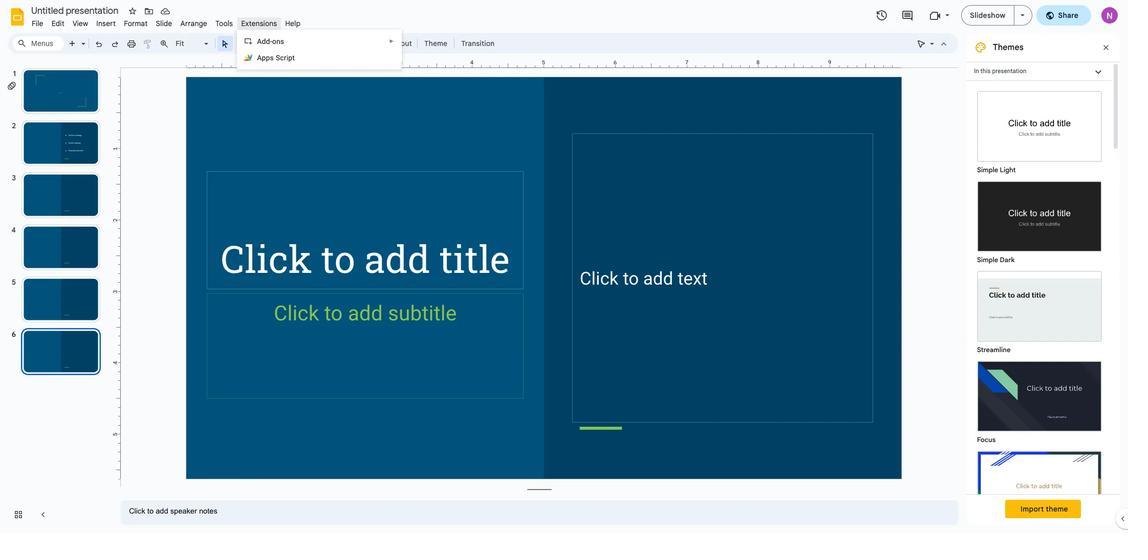 Task type: describe. For each thing, give the bounding box(es) containing it.
light
[[1000, 166, 1016, 175]]

main toolbar
[[37, 0, 500, 452]]

shift image
[[978, 452, 1101, 522]]

tools
[[215, 19, 233, 28]]

dark
[[1000, 256, 1015, 265]]

script
[[276, 54, 295, 62]]

add-ons a element
[[257, 37, 287, 46]]

simple for simple light
[[977, 166, 998, 175]]

help
[[285, 19, 301, 28]]

file menu item
[[28, 17, 47, 30]]

focus
[[977, 436, 996, 445]]

ons
[[272, 37, 284, 46]]

layout
[[389, 39, 412, 48]]

Rename text field
[[28, 4, 124, 16]]

layout button
[[386, 36, 415, 51]]

themes
[[993, 42, 1024, 53]]

Streamline radio
[[972, 266, 1107, 356]]

in this presentation
[[974, 68, 1026, 75]]

mode and view toolbar
[[913, 33, 952, 54]]

arrange menu item
[[176, 17, 211, 30]]

theme button
[[420, 36, 452, 51]]

format menu item
[[120, 17, 152, 30]]

new slide with layout image
[[79, 37, 85, 40]]

extensions menu item
[[237, 17, 281, 30]]

a dd-ons
[[257, 37, 284, 46]]

edit
[[52, 19, 64, 28]]

apps
[[257, 54, 274, 62]]

►
[[389, 38, 394, 44]]

menu bar inside menu bar banner
[[28, 13, 305, 30]]

tools menu item
[[211, 17, 237, 30]]

menu inside themes application
[[237, 30, 402, 70]]

slideshow
[[970, 11, 1006, 20]]

Zoom text field
[[174, 36, 203, 51]]

file
[[32, 19, 43, 28]]

themes application
[[0, 0, 1128, 534]]

import theme
[[1021, 505, 1068, 514]]

simple light
[[977, 166, 1016, 175]]

in
[[974, 68, 979, 75]]

in this presentation tab
[[966, 62, 1112, 81]]

transition button
[[457, 36, 499, 51]]

this
[[981, 68, 991, 75]]

apps script
[[257, 54, 295, 62]]

slide
[[156, 19, 172, 28]]

navigation inside themes application
[[0, 58, 113, 534]]



Task type: vqa. For each thing, say whether or not it's contained in the screenshot.
menu containing A
yes



Task type: locate. For each thing, give the bounding box(es) containing it.
option group
[[966, 81, 1112, 534]]

import
[[1021, 505, 1044, 514]]

Zoom field
[[172, 36, 213, 51]]

Focus radio
[[972, 356, 1107, 446]]

menu
[[237, 30, 402, 70]]

share button
[[1036, 5, 1091, 26]]

view
[[73, 19, 88, 28]]

slideshow button
[[961, 5, 1014, 26]]

simple inside radio
[[977, 166, 998, 175]]

simple inside radio
[[977, 256, 998, 265]]

presentation
[[992, 68, 1026, 75]]

1 simple from the top
[[977, 166, 998, 175]]

simple left light
[[977, 166, 998, 175]]

menu bar banner
[[0, 0, 1128, 534]]

Simple Dark radio
[[972, 176, 1107, 266]]

apps script e element
[[257, 54, 298, 62]]

option group inside themes section
[[966, 81, 1112, 534]]

format
[[124, 19, 148, 28]]

theme
[[1046, 505, 1068, 514]]

slide menu item
[[152, 17, 176, 30]]

simple
[[977, 166, 998, 175], [977, 256, 998, 265]]

themes section
[[966, 33, 1120, 534]]

edit menu item
[[47, 17, 69, 30]]

menu bar containing file
[[28, 13, 305, 30]]

help menu item
[[281, 17, 305, 30]]

Star checkbox
[[125, 4, 140, 18]]

a
[[257, 37, 262, 46]]

Shift radio
[[972, 446, 1107, 534]]

simple left dark
[[977, 256, 998, 265]]

transition
[[461, 39, 495, 48]]

option group containing simple light
[[966, 81, 1112, 534]]

theme
[[424, 39, 447, 48]]

insert
[[96, 19, 116, 28]]

share
[[1058, 11, 1078, 20]]

streamline
[[977, 346, 1011, 355]]

extensions
[[241, 19, 277, 28]]

Menus field
[[13, 36, 64, 51]]

2 simple from the top
[[977, 256, 998, 265]]

1 vertical spatial simple
[[977, 256, 998, 265]]

live pointer settings image
[[927, 37, 934, 40]]

start slideshow (⌘+enter) image
[[1020, 14, 1025, 16]]

simple for simple dark
[[977, 256, 998, 265]]

menu containing a
[[237, 30, 402, 70]]

navigation
[[0, 58, 113, 534]]

import theme button
[[1005, 501, 1081, 519]]

insert menu item
[[92, 17, 120, 30]]

0 vertical spatial simple
[[977, 166, 998, 175]]

simple dark
[[977, 256, 1015, 265]]

arrange
[[180, 19, 207, 28]]

menu bar
[[28, 13, 305, 30]]

dd-
[[262, 37, 272, 46]]

view menu item
[[69, 17, 92, 30]]

Simple Light radio
[[972, 86, 1107, 534]]



